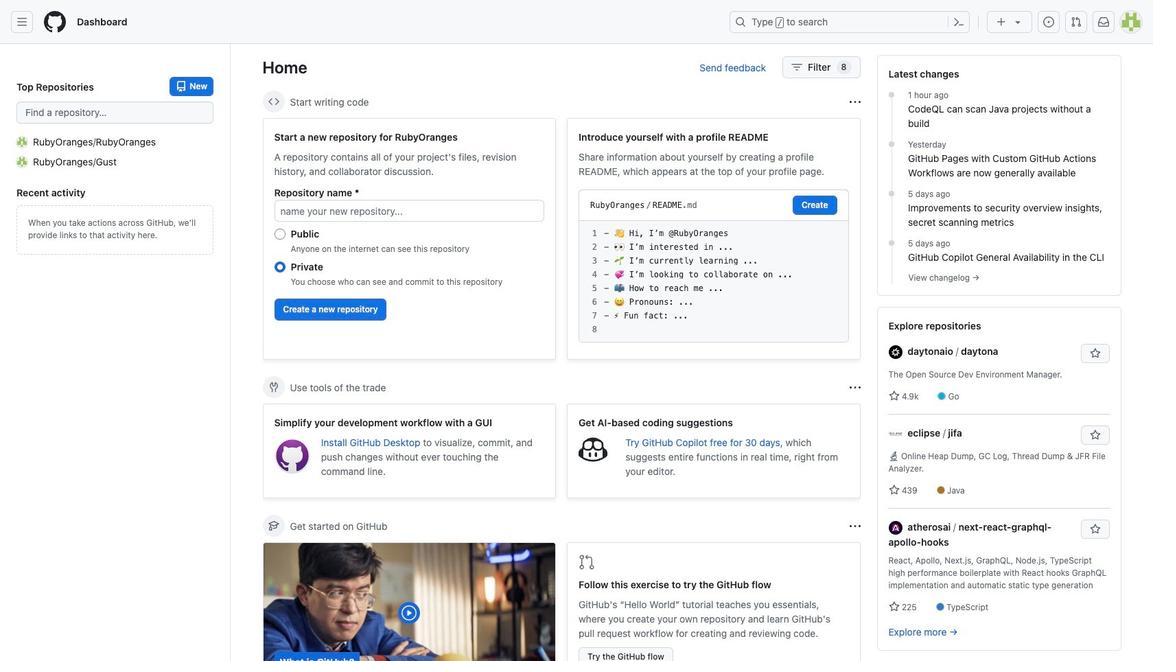 Task type: locate. For each thing, give the bounding box(es) containing it.
star this repository image for '@eclipse profile' 'image'
[[1090, 430, 1101, 441]]

try the github flow element
[[567, 542, 861, 661]]

0 vertical spatial why am i seeing this? image
[[850, 96, 861, 107]]

why am i seeing this? image left star icon
[[850, 382, 861, 393]]

1 vertical spatial star image
[[889, 602, 900, 613]]

tools image
[[268, 382, 279, 393]]

@eclipse profile image
[[889, 427, 902, 441]]

why am i seeing this? image
[[850, 96, 861, 107], [850, 382, 861, 393]]

why am i seeing this? image
[[850, 521, 861, 532]]

simplify your development workflow with a gui element
[[263, 404, 556, 498]]

gust image
[[16, 156, 27, 167]]

git pull request image
[[1071, 16, 1082, 27]]

command palette image
[[954, 16, 965, 27]]

2 star this repository image from the top
[[1090, 430, 1101, 441]]

dot fill image
[[886, 139, 897, 150], [886, 188, 897, 199], [886, 238, 897, 249]]

1 vertical spatial dot fill image
[[886, 188, 897, 199]]

play image
[[401, 605, 418, 621]]

1 why am i seeing this? image from the top
[[850, 96, 861, 107]]

star image
[[889, 391, 900, 402]]

what is github? element
[[263, 542, 556, 661]]

start a new repository element
[[263, 118, 556, 360]]

1 star this repository image from the top
[[1090, 348, 1101, 359]]

explore element
[[877, 55, 1121, 661]]

explore repositories navigation
[[877, 307, 1121, 651]]

3 dot fill image from the top
[[886, 238, 897, 249]]

1 vertical spatial why am i seeing this? image
[[850, 382, 861, 393]]

git pull request image
[[579, 554, 595, 570]]

0 vertical spatial star this repository image
[[1090, 348, 1101, 359]]

triangle down image
[[1013, 16, 1024, 27]]

notifications image
[[1098, 16, 1109, 27]]

2 star image from the top
[[889, 602, 900, 613]]

0 vertical spatial dot fill image
[[886, 139, 897, 150]]

rubyoranges image
[[16, 136, 27, 147]]

Find a repository… text field
[[16, 102, 214, 124]]

star image
[[889, 485, 900, 496], [889, 602, 900, 613]]

Top Repositories search field
[[16, 102, 214, 124]]

1 star image from the top
[[889, 485, 900, 496]]

mortar board image
[[268, 520, 279, 531]]

2 why am i seeing this? image from the top
[[850, 382, 861, 393]]

None radio
[[274, 229, 285, 240], [274, 262, 285, 273], [274, 229, 285, 240], [274, 262, 285, 273]]

why am i seeing this? image left dot fill image
[[850, 96, 861, 107]]

None submit
[[793, 196, 837, 215]]

0 vertical spatial star image
[[889, 485, 900, 496]]

star image for '@eclipse profile' 'image'
[[889, 485, 900, 496]]

2 vertical spatial dot fill image
[[886, 238, 897, 249]]

homepage image
[[44, 11, 66, 33]]

why am i seeing this? image for get ai-based coding suggestions element
[[850, 382, 861, 393]]

1 vertical spatial star this repository image
[[1090, 430, 1101, 441]]

introduce yourself with a profile readme element
[[567, 118, 861, 360]]

plus image
[[996, 16, 1007, 27]]

star this repository image
[[1090, 524, 1101, 535]]

star this repository image
[[1090, 348, 1101, 359], [1090, 430, 1101, 441]]

get ai-based coding suggestions element
[[567, 404, 861, 498]]



Task type: describe. For each thing, give the bounding box(es) containing it.
1 dot fill image from the top
[[886, 139, 897, 150]]

why am i seeing this? image for introduce yourself with a profile readme element
[[850, 96, 861, 107]]

name your new repository... text field
[[274, 200, 544, 222]]

none submit inside introduce yourself with a profile readme element
[[793, 196, 837, 215]]

star this repository image for @daytonaio profile image
[[1090, 348, 1101, 359]]

dot fill image
[[886, 89, 897, 100]]

issue opened image
[[1043, 16, 1054, 27]]

github desktop image
[[274, 438, 310, 474]]

2 dot fill image from the top
[[886, 188, 897, 199]]

code image
[[268, 96, 279, 107]]

filter image
[[792, 62, 803, 73]]

@daytonaio profile image
[[889, 346, 902, 359]]

star image for @atherosai profile icon
[[889, 602, 900, 613]]

@atherosai profile image
[[889, 521, 902, 535]]

what is github? image
[[263, 543, 555, 661]]



Task type: vqa. For each thing, say whether or not it's contained in the screenshot.
sidebar expand image
no



